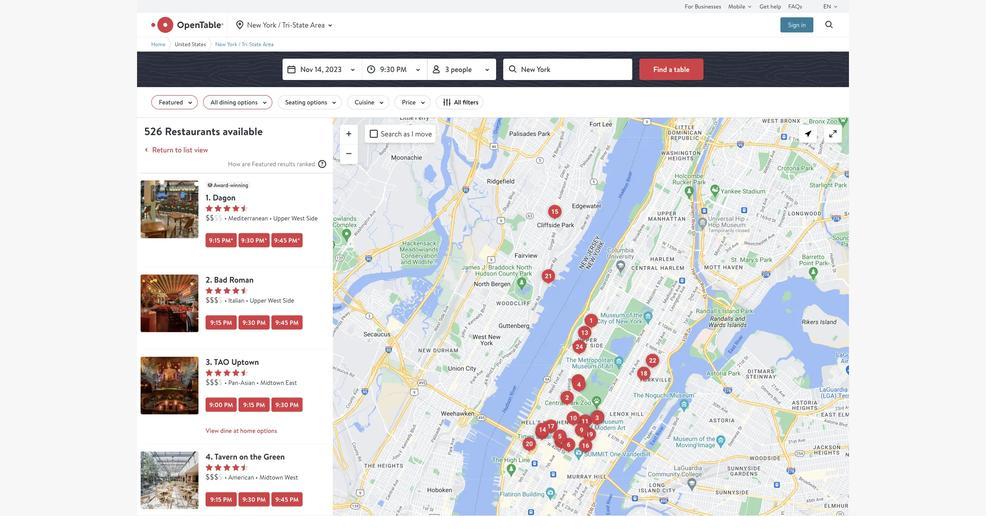 Task type: vqa. For each thing, say whether or not it's contained in the screenshot.
first reviews from the right
no



Task type: describe. For each thing, give the bounding box(es) containing it.
2
[[566, 395, 569, 402]]

18
[[641, 370, 648, 378]]

return to list view button
[[142, 145, 208, 155]]

1 vertical spatial /
[[239, 41, 241, 48]]

• down dagon
[[225, 214, 227, 222]]

$ for bad
[[219, 296, 223, 305]]

9:45 pm link for 4. tavern on the green
[[272, 493, 303, 507]]

midtown inside $$$ $ • american • midtown west
[[260, 474, 283, 482]]

9
[[580, 427, 584, 434]]

1. dagon
[[206, 192, 236, 203]]

for
[[685, 2, 694, 10]]

7
[[596, 414, 600, 421]]

12
[[575, 378, 582, 385]]

9 button
[[575, 424, 589, 438]]

filters
[[463, 98, 479, 107]]

united states
[[175, 41, 206, 48]]

1 vertical spatial york
[[227, 41, 237, 48]]

• right american
[[256, 474, 258, 482]]

526
[[144, 124, 162, 139]]

9:45 for 4. tavern on the green
[[275, 496, 288, 504]]

24
[[576, 344, 583, 351]]

12 button
[[572, 375, 585, 389]]

9:45 pm for 4. tavern on the green
[[275, 496, 299, 504]]

10 button
[[567, 412, 580, 426]]

price button
[[395, 95, 431, 110]]

how are featured results ranked
[[228, 160, 315, 168]]

1 4.5 stars image from the top
[[206, 205, 248, 212]]

home
[[151, 41, 166, 48]]

opentable logo image
[[151, 17, 224, 33]]

1 horizontal spatial featured
[[252, 160, 276, 168]]

13
[[582, 330, 589, 337]]

23 button
[[536, 427, 549, 440]]

2023
[[325, 65, 342, 74]]

1 vertical spatial new york / tri-state area
[[215, 41, 274, 48]]

new inside new york / tri-state area dropdown button
[[247, 20, 261, 30]]

all dining options button
[[203, 95, 272, 110]]

9:15 pm link for on
[[206, 493, 237, 507]]

16
[[582, 443, 590, 450]]

$$$ for 2.
[[206, 296, 219, 305]]

1 vertical spatial new
[[215, 41, 226, 48]]

23
[[539, 430, 546, 437]]

• left pan- in the bottom of the page
[[225, 379, 227, 387]]

4 button
[[573, 379, 586, 392]]

9:45 pm *
[[274, 236, 300, 245]]

$$ $$ • mediterranean • upper west side
[[206, 214, 318, 223]]

home link
[[151, 41, 166, 48]]

20
[[526, 441, 533, 448]]

west inside $$ $$ • mediterranean • upper west side
[[292, 214, 305, 222]]

at
[[234, 427, 239, 435]]

search as i move
[[381, 129, 432, 139]]

$$$ $ • pan-asian • midtown east
[[206, 378, 297, 388]]

14
[[539, 427, 546, 434]]

8 button
[[555, 436, 568, 449]]

seating options
[[285, 98, 327, 107]]

state inside dropdown button
[[293, 20, 309, 30]]

winning
[[230, 182, 248, 189]]

pm inside 9:00 pm link
[[224, 401, 233, 410]]

17
[[548, 423, 555, 431]]

new york / tri-state area button
[[235, 13, 336, 37]]

a photo of tao uptown restaurant image
[[141, 357, 199, 415]]

green
[[264, 452, 285, 463]]

1 vertical spatial 9:15 pm
[[243, 401, 265, 410]]

9:30 down mediterranean
[[241, 236, 254, 245]]

on
[[239, 452, 248, 463]]

$$$ $ • american • midtown west
[[206, 473, 298, 483]]

11
[[582, 418, 589, 426]]

* for 9:30 pm *
[[265, 236, 267, 245]]

3. tao uptown
[[206, 357, 259, 368]]

6 button
[[562, 439, 576, 453]]

featured inside "featured" dropdown button
[[159, 98, 183, 107]]

22 button
[[646, 354, 660, 368]]

the
[[250, 452, 262, 463]]

mobile button
[[729, 0, 756, 12]]

view
[[206, 427, 219, 435]]

9:30 down east on the left of page
[[276, 401, 288, 410]]

featured button
[[151, 95, 198, 110]]

3.
[[206, 357, 212, 368]]

10
[[570, 415, 577, 422]]

15
[[552, 208, 559, 216]]

1 vertical spatial 9:30 pm link
[[272, 398, 303, 412]]

9:45 pm for 2. bad roman
[[275, 319, 299, 327]]

view dine at home options
[[206, 427, 277, 435]]

21 button
[[542, 270, 556, 284]]

all dining options
[[211, 98, 258, 107]]

as
[[404, 129, 410, 139]]

9:15 pm for roman
[[210, 319, 232, 327]]

states
[[192, 41, 206, 48]]

2 $$ from the left
[[214, 214, 223, 223]]

9:30 pm for 2. bad roman the 9:30 pm link
[[243, 319, 266, 327]]

side for $$
[[307, 214, 318, 222]]

west for 4. tavern on the green
[[285, 474, 298, 482]]

10 11
[[570, 415, 589, 426]]

a
[[669, 64, 673, 74]]

4.6 stars image
[[206, 465, 248, 472]]

• right mediterranean
[[270, 214, 272, 222]]

return
[[152, 145, 174, 155]]

roman
[[229, 275, 254, 286]]

9:45 for 2. bad roman
[[275, 319, 288, 327]]

0 0
[[333, 117, 342, 127]]

in
[[802, 21, 806, 29]]

get help button
[[760, 0, 782, 12]]

side for $
[[283, 296, 294, 305]]

midtown inside $$$ $ • pan-asian • midtown east
[[260, 379, 284, 387]]

526 restaurants available
[[144, 124, 263, 139]]

1 button
[[585, 314, 598, 328]]

9:30 down $$$ $ • american • midtown west
[[243, 496, 255, 504]]

for businesses
[[685, 2, 722, 10]]

7 button
[[591, 411, 605, 425]]

• down 4.6 stars image
[[225, 474, 227, 482]]

21
[[545, 273, 552, 280]]

$$$ $ • italian • upper west side
[[206, 296, 294, 305]]

american
[[228, 474, 254, 482]]

9:00
[[209, 401, 223, 410]]

17 button
[[545, 420, 558, 434]]

dagon
[[213, 192, 236, 203]]

12 13
[[575, 330, 589, 385]]

9:30 pm *
[[241, 236, 267, 245]]

1.
[[206, 192, 211, 203]]

• left italian
[[225, 296, 227, 305]]

4.
[[206, 452, 213, 463]]

22
[[650, 357, 657, 365]]

9:15 left 9:30 pm * in the top left of the page
[[209, 236, 220, 245]]

0 horizontal spatial area
[[263, 41, 274, 48]]

nov 14, 2023 button
[[283, 59, 362, 80]]

upper for $$
[[273, 214, 290, 222]]

5 6
[[559, 433, 571, 449]]

* for 9:15 pm *
[[231, 236, 234, 245]]

sign
[[789, 21, 800, 29]]



Task type: locate. For each thing, give the bounding box(es) containing it.
0 vertical spatial york
[[263, 20, 277, 30]]

side inside $$$ $ • italian • upper west side
[[283, 296, 294, 305]]

0 horizontal spatial side
[[283, 296, 294, 305]]

upper inside $$$ $ • italian • upper west side
[[250, 296, 267, 305]]

1 $$$ from the top
[[206, 296, 219, 305]]

0 vertical spatial 9:15 pm
[[210, 319, 232, 327]]

9:15 up "tao"
[[210, 319, 222, 327]]

2 9:45 pm link from the top
[[272, 493, 303, 507]]

2. bad roman
[[206, 275, 254, 286]]

19
[[586, 431, 593, 439]]

3 left the people
[[445, 65, 449, 74]]

1 vertical spatial area
[[263, 41, 274, 48]]

0 vertical spatial state
[[293, 20, 309, 30]]

1 horizontal spatial *
[[265, 236, 267, 245]]

4.5 stars image down "tao"
[[206, 370, 248, 377]]

2 vertical spatial $
[[219, 473, 223, 483]]

18 button
[[638, 367, 651, 381]]

9:30 pm link for 2. bad roman
[[239, 316, 270, 330]]

tao
[[214, 357, 230, 368]]

2 9:45 pm from the top
[[275, 496, 299, 504]]

upper up 9:45 pm *
[[273, 214, 290, 222]]

all for all filters
[[454, 98, 462, 107]]

all inside button
[[454, 98, 462, 107]]

1 horizontal spatial side
[[307, 214, 318, 222]]

1 vertical spatial midtown
[[260, 474, 283, 482]]

9:15 pm link down american
[[206, 493, 237, 507]]

9:15 down asian
[[243, 401, 255, 410]]

9:15 pm link down italian
[[206, 316, 237, 330]]

upper right italian
[[250, 296, 267, 305]]

side inside $$ $$ • mediterranean • upper west side
[[307, 214, 318, 222]]

0 vertical spatial 4.5 stars image
[[206, 205, 248, 212]]

$$$ for 3.
[[206, 378, 219, 388]]

midtown down green
[[260, 474, 283, 482]]

•
[[225, 214, 227, 222], [270, 214, 272, 222], [225, 296, 227, 305], [246, 296, 248, 305], [225, 379, 227, 387], [257, 379, 259, 387], [225, 474, 227, 482], [256, 474, 258, 482]]

ranked
[[297, 160, 315, 168]]

5
[[559, 433, 562, 441]]

new right states
[[215, 41, 226, 48]]

9:00 pm
[[209, 401, 233, 410]]

map region
[[286, 24, 856, 517]]

2 $ from the top
[[219, 378, 223, 388]]

0 horizontal spatial all
[[211, 98, 218, 107]]

9:45
[[274, 236, 287, 245], [275, 319, 288, 327], [275, 496, 288, 504]]

3 4.5 stars image from the top
[[206, 370, 248, 377]]

1 vertical spatial side
[[283, 296, 294, 305]]

None field
[[504, 59, 633, 80]]

0 horizontal spatial tri-
[[242, 41, 249, 48]]

a photo of bad roman restaurant image
[[141, 275, 199, 333]]

2 all from the left
[[454, 98, 462, 107]]

9:15 pm down $$$ $ • pan-asian • midtown east
[[243, 401, 265, 410]]

0 vertical spatial 9:45 pm
[[275, 319, 299, 327]]

1 9:45 pm from the top
[[275, 319, 299, 327]]

featured up 526
[[159, 98, 183, 107]]

2 vertical spatial 4.5 stars image
[[206, 370, 248, 377]]

0 horizontal spatial /
[[239, 41, 241, 48]]

new up new york / tri-state area link
[[247, 20, 261, 30]]

1 vertical spatial west
[[268, 296, 282, 305]]

$
[[219, 296, 223, 305], [219, 378, 223, 388], [219, 473, 223, 483]]

$$$ down 4.6 stars image
[[206, 473, 219, 483]]

0 vertical spatial 9:30 pm link
[[239, 316, 270, 330]]

19 button
[[583, 428, 597, 442]]

2 vertical spatial 9:45
[[275, 496, 288, 504]]

a photo of dagon restaurant image
[[141, 181, 199, 239]]

tri- inside dropdown button
[[282, 20, 293, 30]]

west inside $$$ $ • italian • upper west side
[[268, 296, 282, 305]]

upper for $
[[250, 296, 267, 305]]

1 vertical spatial tri-
[[242, 41, 249, 48]]

1 $$ from the left
[[206, 214, 214, 223]]

dining
[[219, 98, 236, 107]]

find a table button
[[640, 59, 704, 80]]

1 vertical spatial 3
[[596, 415, 599, 422]]

0 horizontal spatial *
[[231, 236, 234, 245]]

9:30 pm down east on the left of page
[[276, 401, 299, 410]]

york right states
[[227, 41, 237, 48]]

$$$
[[206, 296, 219, 305], [206, 378, 219, 388], [206, 473, 219, 483]]

3 * from the left
[[298, 236, 300, 245]]

options
[[238, 98, 258, 107], [307, 98, 327, 107], [257, 427, 277, 435]]

4.5 stars image
[[206, 205, 248, 212], [206, 287, 248, 294], [206, 370, 248, 377]]

1 vertical spatial 9:45 pm
[[275, 496, 299, 504]]

york
[[263, 20, 277, 30], [227, 41, 237, 48]]

9:30 pm for the 9:30 pm link related to 4. tavern on the green
[[243, 496, 266, 504]]

midtown left east on the left of page
[[260, 379, 284, 387]]

$ left pan- in the bottom of the page
[[219, 378, 223, 388]]

results
[[278, 160, 296, 168]]

york up new york / tri-state area link
[[263, 20, 277, 30]]

side
[[307, 214, 318, 222], [283, 296, 294, 305]]

9:45 pm link down $$$ $ • italian • upper west side
[[272, 316, 303, 330]]

0 vertical spatial featured
[[159, 98, 183, 107]]

mobile
[[729, 2, 746, 10]]

west right italian
[[268, 296, 282, 305]]

3 right 11 at right bottom
[[596, 415, 599, 422]]

15 button
[[549, 205, 562, 219]]

1 horizontal spatial /
[[278, 20, 281, 30]]

0 vertical spatial 9:45 pm link
[[272, 316, 303, 330]]

9:30
[[380, 64, 395, 74], [241, 236, 254, 245], [243, 319, 255, 327], [276, 401, 288, 410], [243, 496, 255, 504]]

new york / tri-state area inside dropdown button
[[247, 20, 325, 30]]

1 horizontal spatial york
[[263, 20, 277, 30]]

0 vertical spatial tri-
[[282, 20, 293, 30]]

west inside $$$ $ • american • midtown west
[[285, 474, 298, 482]]

9:45 pm link down $$$ $ • american • midtown west
[[272, 493, 303, 507]]

0 vertical spatial new york / tri-state area
[[247, 20, 325, 30]]

options right seating on the left top of page
[[307, 98, 327, 107]]

9:45 pm down $$$ $ • italian • upper west side
[[275, 319, 299, 327]]

0 horizontal spatial state
[[249, 41, 262, 48]]

2 vertical spatial west
[[285, 474, 298, 482]]

0 horizontal spatial featured
[[159, 98, 183, 107]]

Please input a Location, Restaurant or Cuisine field
[[504, 59, 633, 80]]

9:15 pm for on
[[210, 496, 232, 504]]

1 $ from the top
[[219, 296, 223, 305]]

nov 14, 2023
[[301, 65, 342, 74]]

for businesses button
[[685, 0, 722, 12]]

$ for tavern
[[219, 473, 223, 483]]

midtown
[[260, 379, 284, 387], [260, 474, 283, 482]]

all filters button
[[436, 95, 484, 110]]

2 vertical spatial 9:30 pm link
[[239, 493, 270, 507]]

0 horizontal spatial new
[[215, 41, 226, 48]]

options right dining
[[238, 98, 258, 107]]

9:15 down 4.6 stars image
[[210, 496, 222, 504]]

1 vertical spatial 9:45
[[275, 319, 288, 327]]

bad
[[214, 275, 227, 286]]

en button
[[824, 0, 842, 12]]

4.5 stars image down 2. bad roman
[[206, 287, 248, 294]]

0 vertical spatial $
[[219, 296, 223, 305]]

3 for 3
[[596, 415, 599, 422]]

9:45 down $$$ $ • american • midtown west
[[275, 496, 288, 504]]

4.5 stars image for bad
[[206, 287, 248, 294]]

table
[[674, 64, 690, 74]]

20 button
[[523, 438, 536, 452]]

9:30 pm up "price"
[[380, 64, 407, 74]]

9:30 down $$$ $ • italian • upper west side
[[243, 319, 255, 327]]

0 vertical spatial /
[[278, 20, 281, 30]]

1 horizontal spatial state
[[293, 20, 309, 30]]

view dine at home options button
[[206, 425, 333, 437]]

2 vertical spatial $$$
[[206, 473, 219, 483]]

9:30 pm link down $$$ $ • american • midtown west
[[239, 493, 270, 507]]

9:30 up the cuisine dropdown button
[[380, 64, 395, 74]]

0 horizontal spatial 3
[[445, 65, 449, 74]]

2 horizontal spatial *
[[298, 236, 300, 245]]

2 * from the left
[[265, 236, 267, 245]]

9:15 pm link
[[206, 316, 237, 330], [239, 398, 270, 412], [206, 493, 237, 507]]

0 vertical spatial upper
[[273, 214, 290, 222]]

dine
[[220, 427, 232, 435]]

0 vertical spatial west
[[292, 214, 305, 222]]

how
[[228, 160, 241, 168]]

i
[[412, 129, 414, 139]]

2 4.5 stars image from the top
[[206, 287, 248, 294]]

* down $$ $$ • mediterranean • upper west side
[[298, 236, 300, 245]]

4.5 stars image for tao
[[206, 370, 248, 377]]

york inside dropdown button
[[263, 20, 277, 30]]

3 for 3 people
[[445, 65, 449, 74]]

1 vertical spatial upper
[[250, 296, 267, 305]]

1 horizontal spatial all
[[454, 98, 462, 107]]

west up 9:45 pm *
[[292, 214, 305, 222]]

all left filters
[[454, 98, 462, 107]]

9:30 pm
[[380, 64, 407, 74], [243, 319, 266, 327], [276, 401, 299, 410], [243, 496, 266, 504]]

1 all from the left
[[211, 98, 218, 107]]

options right home
[[257, 427, 277, 435]]

*
[[231, 236, 234, 245], [265, 236, 267, 245], [298, 236, 300, 245]]

9:30 pm link down $$$ $ • italian • upper west side
[[239, 316, 270, 330]]

1 vertical spatial 4.5 stars image
[[206, 287, 248, 294]]

asian
[[241, 379, 255, 387]]

0 vertical spatial $$$
[[206, 296, 219, 305]]

3 $ from the top
[[219, 473, 223, 483]]

2 vertical spatial 9:15 pm link
[[206, 493, 237, 507]]

upper
[[273, 214, 290, 222], [250, 296, 267, 305]]

1 vertical spatial featured
[[252, 160, 276, 168]]

9:15 pm down italian
[[210, 319, 232, 327]]

seating options button
[[278, 95, 342, 110]]

uptown
[[232, 357, 259, 368]]

1 horizontal spatial area
[[311, 20, 325, 30]]

0 vertical spatial area
[[311, 20, 325, 30]]

9:45 right 9:30 pm * in the top left of the page
[[274, 236, 287, 245]]

6
[[567, 442, 571, 449]]

9:30 pm down $$$ $ • american • midtown west
[[243, 496, 266, 504]]

/ inside dropdown button
[[278, 20, 281, 30]]

new
[[247, 20, 261, 30], [215, 41, 226, 48]]

4.5 stars image down dagon
[[206, 205, 248, 212]]

• right asian
[[257, 379, 259, 387]]

options inside button
[[257, 427, 277, 435]]

9:30 pm link for 4. tavern on the green
[[239, 493, 270, 507]]

1 vertical spatial $$$
[[206, 378, 219, 388]]

to
[[175, 145, 182, 155]]

1 horizontal spatial new
[[247, 20, 261, 30]]

9:30 pm for middle the 9:30 pm link
[[276, 401, 299, 410]]

1 horizontal spatial tri-
[[282, 20, 293, 30]]

seating
[[285, 98, 306, 107]]

3 inside 3 'button'
[[596, 415, 599, 422]]

$ for tao
[[219, 378, 223, 388]]

2 0 from the left
[[338, 117, 342, 127]]

0 vertical spatial 9:15 pm link
[[206, 316, 237, 330]]

$$$ down 3.
[[206, 378, 219, 388]]

1 horizontal spatial 3
[[596, 415, 599, 422]]

sign in
[[789, 21, 806, 29]]

9:45 down $$$ $ • italian • upper west side
[[275, 319, 288, 327]]

are
[[242, 160, 251, 168]]

$$$ for 4.
[[206, 473, 219, 483]]

2 vertical spatial 9:15 pm
[[210, 496, 232, 504]]

1 vertical spatial $
[[219, 378, 223, 388]]

1 0 from the left
[[333, 117, 338, 127]]

all for all dining options
[[211, 98, 218, 107]]

search icon image
[[825, 20, 835, 30]]

9:45 pm link for 2. bad roman
[[272, 316, 303, 330]]

9:30 pm link down east on the left of page
[[272, 398, 303, 412]]

a photo of tavern on the green restaurant image
[[141, 452, 199, 510]]

9:15 pm link down $$$ $ • pan-asian • midtown east
[[239, 398, 270, 412]]

3 people
[[445, 65, 472, 74]]

$ left italian
[[219, 296, 223, 305]]

2 $$$ from the top
[[206, 378, 219, 388]]

$$ down 1. dagon
[[214, 214, 223, 223]]

price
[[402, 98, 416, 107]]

1 vertical spatial state
[[249, 41, 262, 48]]

west for 2. bad roman
[[268, 296, 282, 305]]

1 vertical spatial 9:15 pm link
[[239, 398, 270, 412]]

9:30 pm down $$$ $ • italian • upper west side
[[243, 319, 266, 327]]

9:15 pm link for roman
[[206, 316, 237, 330]]

tri-
[[282, 20, 293, 30], [242, 41, 249, 48]]

all inside dropdown button
[[211, 98, 218, 107]]

1
[[590, 317, 593, 325]]

1 9:45 pm link from the top
[[272, 316, 303, 330]]

0 vertical spatial side
[[307, 214, 318, 222]]

all
[[211, 98, 218, 107], [454, 98, 462, 107]]

0 vertical spatial 3
[[445, 65, 449, 74]]

• right italian
[[246, 296, 248, 305]]

2.
[[206, 275, 212, 286]]

1 * from the left
[[231, 236, 234, 245]]

0 horizontal spatial upper
[[250, 296, 267, 305]]

* left 9:45 pm *
[[265, 236, 267, 245]]

14 button
[[536, 424, 549, 438]]

1 horizontal spatial upper
[[273, 214, 290, 222]]

19 20
[[526, 431, 593, 448]]

3 $$$ from the top
[[206, 473, 219, 483]]

$ down 4.6 stars image
[[219, 473, 223, 483]]

16 button
[[579, 440, 593, 454]]

$$$ down '2.' on the left
[[206, 296, 219, 305]]

move
[[415, 129, 432, 139]]

area inside new york / tri-state area dropdown button
[[311, 20, 325, 30]]

9:15
[[209, 236, 220, 245], [210, 319, 222, 327], [243, 401, 255, 410], [210, 496, 222, 504]]

* for 9:45 pm *
[[298, 236, 300, 245]]

pan-
[[228, 379, 241, 387]]

4. tavern on the green
[[206, 452, 285, 463]]

9:45 pm down $$$ $ • american • midtown west
[[275, 496, 299, 504]]

get help
[[760, 2, 782, 10]]

* left 9:30 pm * in the top left of the page
[[231, 236, 234, 245]]

3
[[445, 65, 449, 74], [596, 415, 599, 422]]

0
[[333, 117, 338, 127], [338, 117, 342, 127]]

9:15 pm down american
[[210, 496, 232, 504]]

available
[[223, 124, 263, 139]]

1 vertical spatial 9:45 pm link
[[272, 493, 303, 507]]

0 vertical spatial midtown
[[260, 379, 284, 387]]

cuisine button
[[347, 95, 389, 110]]

$$ down 1.
[[206, 214, 214, 223]]

0 horizontal spatial york
[[227, 41, 237, 48]]

featured right are
[[252, 160, 276, 168]]

9:45 pm
[[275, 319, 299, 327], [275, 496, 299, 504]]

restaurants
[[165, 124, 220, 139]]

location detection icon image
[[803, 129, 814, 139]]

all left dining
[[211, 98, 218, 107]]

upper inside $$ $$ • mediterranean • upper west side
[[273, 214, 290, 222]]

list
[[184, 145, 193, 155]]

west down green
[[285, 474, 298, 482]]

0 vertical spatial 9:45
[[274, 236, 287, 245]]

all filters
[[454, 98, 479, 107]]

0 vertical spatial new
[[247, 20, 261, 30]]



